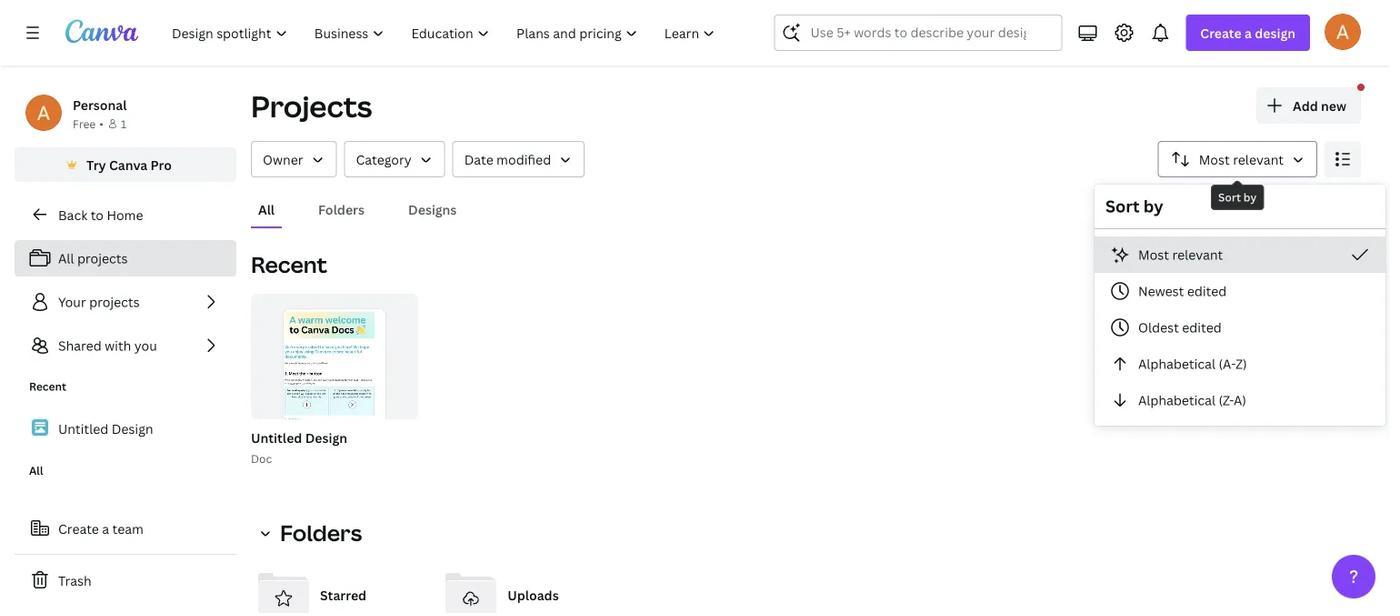Task type: vqa. For each thing, say whether or not it's contained in the screenshot.
'videos'
no



Task type: locate. For each thing, give the bounding box(es) containing it.
projects right "your"
[[89, 293, 140, 311]]

0 vertical spatial relevant
[[1234, 151, 1284, 168]]

1 vertical spatial most
[[1139, 246, 1170, 263]]

1 vertical spatial all
[[58, 250, 74, 267]]

0 vertical spatial all
[[258, 201, 275, 218]]

recent down shared
[[29, 379, 66, 394]]

all button
[[251, 192, 282, 226]]

a for design
[[1245, 24, 1252, 41]]

1 vertical spatial relevant
[[1173, 246, 1224, 263]]

create for create a team
[[58, 520, 99, 537]]

add
[[1293, 97, 1319, 114]]

shared with you link
[[15, 327, 236, 364]]

•
[[99, 116, 104, 131]]

all
[[258, 201, 275, 218], [58, 250, 74, 267], [29, 463, 43, 478]]

alphabetical (a-z) option
[[1095, 346, 1386, 382]]

alphabetical (z-a) option
[[1095, 382, 1386, 418]]

trash link
[[15, 562, 236, 598]]

untitled up the doc
[[251, 429, 302, 446]]

edited
[[1188, 282, 1227, 300], [1183, 319, 1222, 336]]

add new button
[[1257, 87, 1362, 124]]

folders up starred link
[[280, 518, 362, 548]]

list
[[15, 240, 236, 364]]

sort
[[1219, 190, 1241, 205], [1106, 195, 1140, 217]]

newest edited
[[1139, 282, 1227, 300]]

a inside dropdown button
[[1245, 24, 1252, 41]]

Sort by button
[[1159, 141, 1318, 177]]

alphabetical down alphabetical (a-z)
[[1139, 392, 1216, 409]]

0 vertical spatial most
[[1199, 151, 1230, 168]]

list containing all projects
[[15, 240, 236, 364]]

untitled inside 'untitled design doc'
[[251, 429, 302, 446]]

folders down 'category'
[[318, 201, 365, 218]]

1 horizontal spatial sort
[[1219, 190, 1241, 205]]

0 vertical spatial recent
[[251, 250, 327, 279]]

folders
[[318, 201, 365, 218], [280, 518, 362, 548]]

1 vertical spatial projects
[[89, 293, 140, 311]]

edited inside button
[[1188, 282, 1227, 300]]

sort by down sort by button
[[1219, 190, 1257, 205]]

apple lee image
[[1325, 13, 1362, 50]]

by
[[1244, 190, 1257, 205], [1144, 195, 1164, 217]]

0 vertical spatial edited
[[1188, 282, 1227, 300]]

modified
[[497, 151, 551, 168]]

None search field
[[774, 15, 1063, 51]]

0 horizontal spatial relevant
[[1173, 246, 1224, 263]]

trash
[[58, 572, 92, 589]]

new
[[1322, 97, 1347, 114]]

add new
[[1293, 97, 1347, 114]]

top level navigation element
[[160, 15, 731, 51]]

recent down all button
[[251, 250, 327, 279]]

1 alphabetical from the top
[[1139, 355, 1216, 372]]

alphabetical down oldest edited
[[1139, 355, 1216, 372]]

1 horizontal spatial most
[[1199, 151, 1230, 168]]

1 horizontal spatial create
[[1201, 24, 1242, 41]]

by down sort by button
[[1244, 190, 1257, 205]]

folders inside dropdown button
[[280, 518, 362, 548]]

1 vertical spatial create
[[58, 520, 99, 537]]

2 horizontal spatial all
[[258, 201, 275, 218]]

most relevant option
[[1095, 236, 1386, 273]]

untitled
[[58, 420, 109, 437], [251, 429, 302, 446]]

a left design
[[1245, 24, 1252, 41]]

with
[[105, 337, 131, 354]]

create for create a design
[[1201, 24, 1242, 41]]

1 horizontal spatial untitled
[[251, 429, 302, 446]]

1 vertical spatial edited
[[1183, 319, 1222, 336]]

2 vertical spatial all
[[29, 463, 43, 478]]

sort by up newest in the right top of the page
[[1106, 195, 1164, 217]]

0 horizontal spatial create
[[58, 520, 99, 537]]

design for untitled design
[[112, 420, 153, 437]]

most
[[1199, 151, 1230, 168], [1139, 246, 1170, 263]]

untitled design
[[58, 420, 153, 437]]

untitled for untitled design doc
[[251, 429, 302, 446]]

a inside button
[[102, 520, 109, 537]]

edited up oldest edited
[[1188, 282, 1227, 300]]

alphabetical for alphabetical (a-z)
[[1139, 355, 1216, 372]]

0 vertical spatial most relevant
[[1199, 151, 1284, 168]]

relevant down add new 'dropdown button'
[[1234, 151, 1284, 168]]

1 vertical spatial folders
[[280, 518, 362, 548]]

design
[[112, 420, 153, 437], [305, 429, 347, 446]]

recent
[[251, 250, 327, 279], [29, 379, 66, 394]]

0 horizontal spatial most
[[1139, 246, 1170, 263]]

1 horizontal spatial all
[[58, 250, 74, 267]]

most relevant
[[1199, 151, 1284, 168], [1139, 246, 1224, 263]]

all inside button
[[258, 201, 275, 218]]

0 horizontal spatial untitled
[[58, 420, 109, 437]]

0 vertical spatial a
[[1245, 24, 1252, 41]]

untitled design button
[[251, 427, 347, 449]]

edited up alphabetical (a-z)
[[1183, 319, 1222, 336]]

create a team
[[58, 520, 144, 537]]

Date modified button
[[453, 141, 585, 177]]

Category button
[[344, 141, 445, 177]]

untitled design doc
[[251, 429, 347, 466]]

by up newest in the right top of the page
[[1144, 195, 1164, 217]]

alphabetical
[[1139, 355, 1216, 372], [1139, 392, 1216, 409]]

untitled design link
[[15, 409, 236, 448]]

0 horizontal spatial a
[[102, 520, 109, 537]]

1 vertical spatial a
[[102, 520, 109, 537]]

0 horizontal spatial all
[[29, 463, 43, 478]]

edited inside button
[[1183, 319, 1222, 336]]

0 vertical spatial projects
[[77, 250, 128, 267]]

designs
[[408, 201, 457, 218]]

folders button
[[311, 192, 372, 226]]

all projects link
[[15, 240, 236, 277]]

most relevant up newest edited
[[1139, 246, 1224, 263]]

2 alphabetical from the top
[[1139, 392, 1216, 409]]

create a design
[[1201, 24, 1296, 41]]

design
[[1255, 24, 1296, 41]]

relevant up newest edited
[[1173, 246, 1224, 263]]

back to home
[[58, 206, 143, 223]]

most relevant down add new 'dropdown button'
[[1199, 151, 1284, 168]]

1 vertical spatial most relevant
[[1139, 246, 1224, 263]]

design inside 'untitled design doc'
[[305, 429, 347, 446]]

0 horizontal spatial design
[[112, 420, 153, 437]]

a left team
[[102, 520, 109, 537]]

create inside create a team button
[[58, 520, 99, 537]]

0 vertical spatial alphabetical
[[1139, 355, 1216, 372]]

free •
[[73, 116, 104, 131]]

a
[[1245, 24, 1252, 41], [102, 520, 109, 537]]

doc
[[251, 451, 272, 466]]

1 horizontal spatial design
[[305, 429, 347, 446]]

0 horizontal spatial sort by
[[1106, 195, 1164, 217]]

1 horizontal spatial sort by
[[1219, 190, 1257, 205]]

1 horizontal spatial relevant
[[1234, 151, 1284, 168]]

sort by
[[1219, 190, 1257, 205], [1106, 195, 1164, 217]]

projects
[[77, 250, 128, 267], [89, 293, 140, 311]]

1 horizontal spatial recent
[[251, 250, 327, 279]]

1 vertical spatial alphabetical
[[1139, 392, 1216, 409]]

relevant
[[1234, 151, 1284, 168], [1173, 246, 1224, 263]]

create inside the create a design dropdown button
[[1201, 24, 1242, 41]]

create left design
[[1201, 24, 1242, 41]]

edited for newest edited
[[1188, 282, 1227, 300]]

canva
[[109, 156, 148, 173]]

projects down back to home
[[77, 250, 128, 267]]

untitled down shared
[[58, 420, 109, 437]]

date
[[464, 151, 494, 168]]

sort by list box
[[1095, 236, 1386, 418]]

0 vertical spatial create
[[1201, 24, 1242, 41]]

1 vertical spatial recent
[[29, 379, 66, 394]]

0 vertical spatial folders
[[318, 201, 365, 218]]

projects for all projects
[[77, 250, 128, 267]]

date modified
[[464, 151, 551, 168]]

1 horizontal spatial a
[[1245, 24, 1252, 41]]

create left team
[[58, 520, 99, 537]]

create
[[1201, 24, 1242, 41], [58, 520, 99, 537]]



Task type: describe. For each thing, give the bounding box(es) containing it.
you
[[134, 337, 157, 354]]

Search search field
[[811, 15, 1026, 50]]

back to home link
[[15, 196, 236, 233]]

oldest edited
[[1139, 319, 1222, 336]]

pro
[[151, 156, 172, 173]]

folders button
[[251, 515, 373, 551]]

team
[[112, 520, 144, 537]]

a)
[[1234, 392, 1247, 409]]

owner
[[263, 151, 303, 168]]

(a-
[[1219, 355, 1236, 372]]

to
[[91, 206, 104, 223]]

alphabetical (a-z)
[[1139, 355, 1248, 372]]

alphabetical (z-a)
[[1139, 392, 1247, 409]]

try canva pro
[[86, 156, 172, 173]]

your projects
[[58, 293, 140, 311]]

projects
[[251, 86, 372, 126]]

most relevant inside sort by button
[[1199, 151, 1284, 168]]

alphabetical (a-z) button
[[1095, 346, 1386, 382]]

oldest edited button
[[1095, 309, 1386, 346]]

most inside 'button'
[[1139, 246, 1170, 263]]

relevant inside most relevant 'button'
[[1173, 246, 1224, 263]]

Owner button
[[251, 141, 337, 177]]

newest
[[1139, 282, 1185, 300]]

home
[[107, 206, 143, 223]]

newest edited option
[[1095, 273, 1386, 309]]

free
[[73, 116, 96, 131]]

projects for your projects
[[89, 293, 140, 311]]

(z-
[[1219, 392, 1234, 409]]

all for all button
[[258, 201, 275, 218]]

create a team button
[[15, 510, 236, 547]]

category
[[356, 151, 412, 168]]

uploads
[[508, 586, 559, 603]]

newest edited button
[[1095, 273, 1386, 309]]

1
[[121, 116, 127, 131]]

most relevant inside most relevant 'button'
[[1139, 246, 1224, 263]]

shared
[[58, 337, 102, 354]]

untitled for untitled design
[[58, 420, 109, 437]]

designs button
[[401, 192, 464, 226]]

a for team
[[102, 520, 109, 537]]

your projects link
[[15, 284, 236, 320]]

all for all projects
[[58, 250, 74, 267]]

0 horizontal spatial by
[[1144, 195, 1164, 217]]

try
[[86, 156, 106, 173]]

your
[[58, 293, 86, 311]]

relevant inside sort by button
[[1234, 151, 1284, 168]]

0 horizontal spatial recent
[[29, 379, 66, 394]]

try canva pro button
[[15, 147, 236, 182]]

oldest
[[1139, 319, 1180, 336]]

z)
[[1236, 355, 1248, 372]]

all projects
[[58, 250, 128, 267]]

oldest edited option
[[1095, 309, 1386, 346]]

alphabetical for alphabetical (z-a)
[[1139, 392, 1216, 409]]

personal
[[73, 96, 127, 113]]

alphabetical (z-a) button
[[1095, 382, 1386, 418]]

design for untitled design doc
[[305, 429, 347, 446]]

starred link
[[251, 562, 424, 613]]

starred
[[320, 586, 367, 603]]

back
[[58, 206, 88, 223]]

most relevant button
[[1095, 236, 1386, 273]]

0 horizontal spatial sort
[[1106, 195, 1140, 217]]

create a design button
[[1186, 15, 1311, 51]]

shared with you
[[58, 337, 157, 354]]

uploads link
[[439, 562, 612, 613]]

most inside sort by button
[[1199, 151, 1230, 168]]

folders inside button
[[318, 201, 365, 218]]

1 horizontal spatial by
[[1244, 190, 1257, 205]]

edited for oldest edited
[[1183, 319, 1222, 336]]



